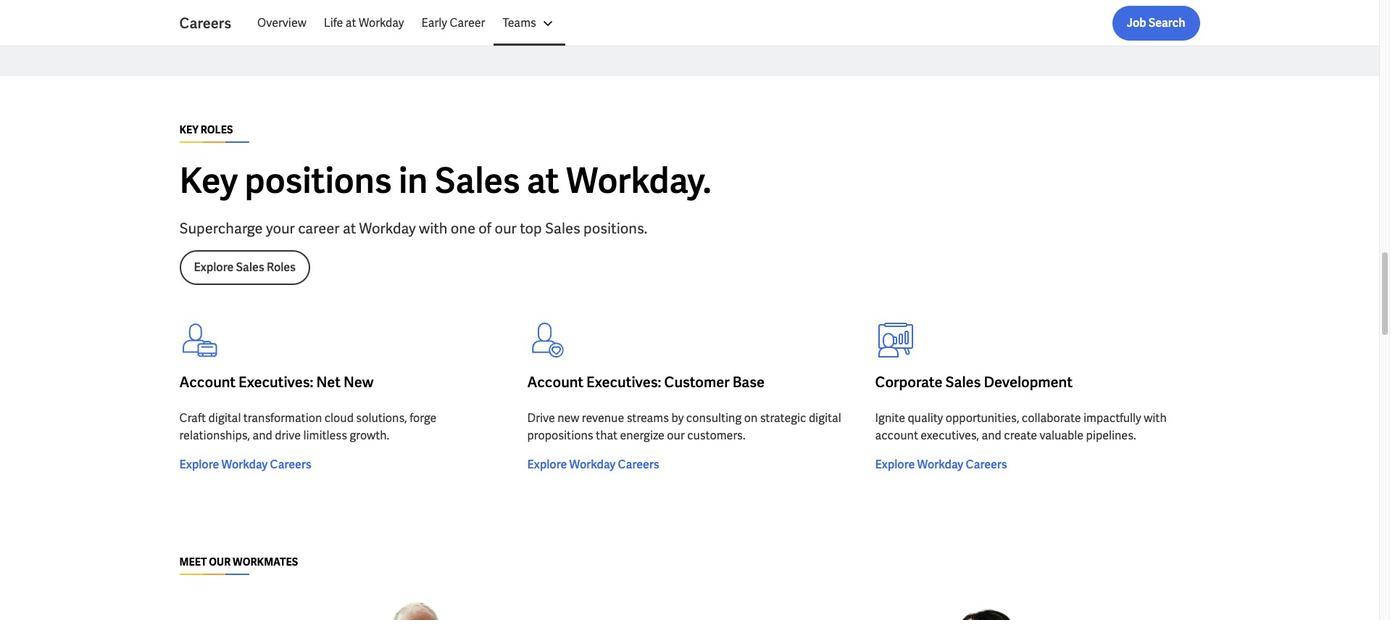 Task type: locate. For each thing, give the bounding box(es) containing it.
explore sales roles
[[194, 260, 296, 275]]

1 horizontal spatial executives:
[[587, 373, 662, 392]]

0 horizontal spatial account
[[179, 373, 236, 392]]

explore down relationships,
[[179, 457, 219, 472]]

1 and from the left
[[253, 428, 273, 443]]

2 vertical spatial at
[[343, 219, 356, 238]]

our right of
[[495, 219, 517, 238]]

key
[[179, 158, 238, 203]]

one
[[451, 219, 476, 238]]

sales left roles
[[236, 260, 264, 275]]

corporate sales development
[[876, 373, 1073, 392]]

digital
[[209, 411, 241, 426], [809, 411, 842, 426]]

and down opportunities,
[[982, 428, 1002, 443]]

account for account executives: net new
[[179, 373, 236, 392]]

at up top
[[527, 158, 560, 203]]

at
[[346, 15, 356, 30], [527, 158, 560, 203], [343, 219, 356, 238]]

1 vertical spatial with
[[1144, 411, 1167, 426]]

3 explore workday careers link from the left
[[876, 456, 1008, 474]]

digital up relationships,
[[209, 411, 241, 426]]

1 horizontal spatial explore workday careers link
[[528, 456, 660, 474]]

account up new
[[528, 373, 584, 392]]

workday right life
[[359, 15, 404, 30]]

with
[[419, 219, 448, 238], [1144, 411, 1167, 426]]

supercharge
[[179, 219, 263, 238]]

limitless
[[303, 428, 347, 443]]

explore workday careers down that
[[528, 457, 660, 472]]

2 horizontal spatial explore workday careers
[[876, 457, 1008, 472]]

our down 'by' on the bottom left of page
[[667, 428, 685, 443]]

at right 'career'
[[343, 219, 356, 238]]

account for account executives: customer base
[[528, 373, 584, 392]]

digital right the strategic
[[809, 411, 842, 426]]

explore workday careers link for customer
[[528, 456, 660, 474]]

explore workday careers down executives,
[[876, 457, 1008, 472]]

with left one
[[419, 219, 448, 238]]

explore workday careers link
[[179, 456, 312, 474], [528, 456, 660, 474], [876, 456, 1008, 474]]

1 horizontal spatial and
[[982, 428, 1002, 443]]

with for in
[[419, 219, 448, 238]]

early career link
[[413, 6, 494, 41]]

1 horizontal spatial account
[[528, 373, 584, 392]]

2 account from the left
[[528, 373, 584, 392]]

sales
[[435, 158, 520, 203], [545, 219, 581, 238], [236, 260, 264, 275], [946, 373, 981, 392]]

explore workday careers link down executives,
[[876, 456, 1008, 474]]

2 and from the left
[[982, 428, 1002, 443]]

net
[[316, 373, 341, 392]]

our
[[495, 219, 517, 238], [667, 428, 685, 443]]

valuable
[[1040, 428, 1084, 443]]

1 explore workday careers from the left
[[179, 457, 312, 472]]

and
[[253, 428, 273, 443], [982, 428, 1002, 443]]

2 explore workday careers from the left
[[528, 457, 660, 472]]

explore workday careers link down relationships,
[[179, 456, 312, 474]]

quality
[[908, 411, 944, 426]]

1 account from the left
[[179, 373, 236, 392]]

with inside the ignite quality opportunities, collaborate impactfully with account executives, and create valuable pipelines.
[[1144, 411, 1167, 426]]

drive
[[528, 411, 555, 426]]

supercharge your career at workday with one of our top sales positions.
[[179, 219, 648, 238]]

positions
[[245, 158, 392, 203]]

0 horizontal spatial explore workday careers link
[[179, 456, 312, 474]]

0 horizontal spatial explore workday careers
[[179, 457, 312, 472]]

sales right top
[[545, 219, 581, 238]]

1 executives: from the left
[[239, 373, 314, 392]]

menu
[[249, 6, 566, 41]]

careers
[[179, 14, 231, 33], [270, 457, 312, 472], [618, 457, 660, 472], [966, 457, 1008, 472]]

sales up opportunities,
[[946, 373, 981, 392]]

collaborate
[[1022, 411, 1082, 426]]

and inside craft digital transformation cloud solutions, forge relationships, and drive limitless growth.
[[253, 428, 273, 443]]

explore workday careers
[[179, 457, 312, 472], [528, 457, 660, 472], [876, 457, 1008, 472]]

0 vertical spatial with
[[419, 219, 448, 238]]

workday down executives,
[[918, 457, 964, 472]]

job search link
[[1113, 6, 1200, 41]]

corporate
[[876, 373, 943, 392]]

energize
[[620, 428, 665, 443]]

executives: for customer
[[587, 373, 662, 392]]

early
[[422, 15, 447, 30]]

0 horizontal spatial digital
[[209, 411, 241, 426]]

new
[[558, 411, 580, 426]]

explore workday careers down relationships,
[[179, 457, 312, 472]]

search
[[1149, 15, 1186, 30]]

account up craft
[[179, 373, 236, 392]]

and left drive
[[253, 428, 273, 443]]

workday for corporate sales development
[[918, 457, 964, 472]]

list
[[249, 6, 1200, 41]]

key
[[179, 124, 199, 137]]

1 horizontal spatial explore workday careers
[[528, 457, 660, 472]]

0 horizontal spatial executives:
[[239, 373, 314, 392]]

2 digital from the left
[[809, 411, 842, 426]]

workmates
[[233, 556, 298, 569]]

key roles
[[179, 124, 233, 137]]

careers for account executives: customer base
[[618, 457, 660, 472]]

0 vertical spatial at
[[346, 15, 356, 30]]

explore down account
[[876, 457, 915, 472]]

life at workday
[[324, 15, 404, 30]]

explore inside the explore sales roles link
[[194, 260, 234, 275]]

executives: up transformation
[[239, 373, 314, 392]]

executives: up revenue on the bottom left
[[587, 373, 662, 392]]

meet our workmates
[[179, 556, 298, 569]]

0 vertical spatial our
[[495, 219, 517, 238]]

3 explore workday careers from the left
[[876, 457, 1008, 472]]

explore workday careers link down that
[[528, 456, 660, 474]]

1 explore workday careers link from the left
[[179, 456, 312, 474]]

workday
[[359, 15, 404, 30], [359, 219, 416, 238], [221, 457, 268, 472], [570, 457, 616, 472], [918, 457, 964, 472]]

executives: for net
[[239, 373, 314, 392]]

explore
[[194, 260, 234, 275], [179, 457, 219, 472], [528, 457, 567, 472], [876, 457, 915, 472]]

pipelines.
[[1087, 428, 1137, 443]]

cloud
[[325, 411, 354, 426]]

explore down supercharge
[[194, 260, 234, 275]]

explore down propositions at the left
[[528, 457, 567, 472]]

job
[[1127, 15, 1147, 30]]

on
[[744, 411, 758, 426]]

account
[[179, 373, 236, 392], [528, 373, 584, 392]]

workday down relationships,
[[221, 457, 268, 472]]

explore for key roles
[[194, 260, 234, 275]]

2 explore workday careers link from the left
[[528, 456, 660, 474]]

job search
[[1127, 15, 1186, 30]]

0 horizontal spatial with
[[419, 219, 448, 238]]

1 horizontal spatial digital
[[809, 411, 842, 426]]

explore workday careers link for net
[[179, 456, 312, 474]]

transformation
[[243, 411, 322, 426]]

in
[[399, 158, 428, 203]]

1 digital from the left
[[209, 411, 241, 426]]

ignite
[[876, 411, 906, 426]]

life at workday link
[[315, 6, 413, 41]]

2 horizontal spatial explore workday careers link
[[876, 456, 1008, 474]]

0 horizontal spatial and
[[253, 428, 273, 443]]

teams button
[[494, 6, 566, 41]]

your
[[266, 219, 295, 238]]

workday.
[[566, 158, 712, 203]]

workday for account executives: customer base
[[570, 457, 616, 472]]

workday down that
[[570, 457, 616, 472]]

2 executives: from the left
[[587, 373, 662, 392]]

1 horizontal spatial our
[[667, 428, 685, 443]]

workday for account executives: net new
[[221, 457, 268, 472]]

craft digital transformation cloud solutions, forge relationships, and drive limitless growth.
[[179, 411, 437, 443]]

image of workmate dean who is a principal managing partner image
[[179, 593, 591, 620]]

positions.
[[584, 219, 648, 238]]

with right impactfully at the bottom right of page
[[1144, 411, 1167, 426]]

1 vertical spatial our
[[667, 428, 685, 443]]

1 horizontal spatial with
[[1144, 411, 1167, 426]]

forge
[[410, 411, 437, 426]]

executives:
[[239, 373, 314, 392], [587, 373, 662, 392]]

workday inside menu
[[359, 15, 404, 30]]

opportunities,
[[946, 411, 1020, 426]]

explore workday careers for customer
[[528, 457, 660, 472]]

at right life
[[346, 15, 356, 30]]

menu containing overview
[[249, 6, 566, 41]]

account executives: customer base
[[528, 373, 765, 392]]



Task type: vqa. For each thing, say whether or not it's contained in the screenshot.
Salesforce brings its data together with Workday Accounting Center to unlock the power of automation. See
no



Task type: describe. For each thing, give the bounding box(es) containing it.
careers link
[[179, 13, 249, 33]]

our inside drive new revenue streams by consulting on strategic digital propositions that energize our customers.
[[667, 428, 685, 443]]

streams
[[627, 411, 669, 426]]

sales inside the explore sales roles link
[[236, 260, 264, 275]]

our
[[209, 556, 231, 569]]

consulting
[[687, 411, 742, 426]]

explore workday careers for net
[[179, 457, 312, 472]]

sales up of
[[435, 158, 520, 203]]

list containing overview
[[249, 6, 1200, 41]]

account
[[876, 428, 919, 443]]

that
[[596, 428, 618, 443]]

craft
[[179, 411, 206, 426]]

development
[[984, 373, 1073, 392]]

career
[[450, 15, 485, 30]]

of
[[479, 219, 492, 238]]

career
[[298, 219, 340, 238]]

and inside the ignite quality opportunities, collaborate impactfully with account executives, and create valuable pipelines.
[[982, 428, 1002, 443]]

explore for account executives: customer base
[[528, 457, 567, 472]]

key positions in sales at workday.
[[179, 158, 712, 203]]

by
[[672, 411, 684, 426]]

executives,
[[921, 428, 980, 443]]

with for development
[[1144, 411, 1167, 426]]

careers for account executives: net new
[[270, 457, 312, 472]]

explore workday careers link for development
[[876, 456, 1008, 474]]

digital inside craft digital transformation cloud solutions, forge relationships, and drive limitless growth.
[[209, 411, 241, 426]]

drive new revenue streams by consulting on strategic digital propositions that energize our customers.
[[528, 411, 842, 443]]

digital inside drive new revenue streams by consulting on strategic digital propositions that energize our customers.
[[809, 411, 842, 426]]

workday down the in
[[359, 219, 416, 238]]

image of workmate fumi who is in customer sales development image
[[702, 593, 1113, 620]]

impactfully
[[1084, 411, 1142, 426]]

explore sales roles link
[[179, 250, 310, 285]]

meet
[[179, 556, 207, 569]]

revenue
[[582, 411, 625, 426]]

growth.
[[350, 428, 390, 443]]

overview link
[[249, 6, 315, 41]]

explore for account executives: net new
[[179, 457, 219, 472]]

drive
[[275, 428, 301, 443]]

life
[[324, 15, 343, 30]]

overview
[[257, 15, 307, 30]]

relationships,
[[179, 428, 250, 443]]

top
[[520, 219, 542, 238]]

roles
[[201, 124, 233, 137]]

new
[[344, 373, 374, 392]]

careers for corporate sales development
[[966, 457, 1008, 472]]

0 horizontal spatial our
[[495, 219, 517, 238]]

explore workday careers for development
[[876, 457, 1008, 472]]

customers.
[[688, 428, 746, 443]]

account executives: net new
[[179, 373, 374, 392]]

ignite quality opportunities, collaborate impactfully with account executives, and create valuable pipelines.
[[876, 411, 1167, 443]]

customer
[[665, 373, 730, 392]]

base
[[733, 373, 765, 392]]

teams
[[503, 15, 537, 30]]

roles
[[267, 260, 296, 275]]

propositions
[[528, 428, 594, 443]]

create
[[1005, 428, 1038, 443]]

solutions,
[[356, 411, 407, 426]]

1 vertical spatial at
[[527, 158, 560, 203]]

early career
[[422, 15, 485, 30]]

strategic
[[760, 411, 807, 426]]

explore for corporate sales development
[[876, 457, 915, 472]]



